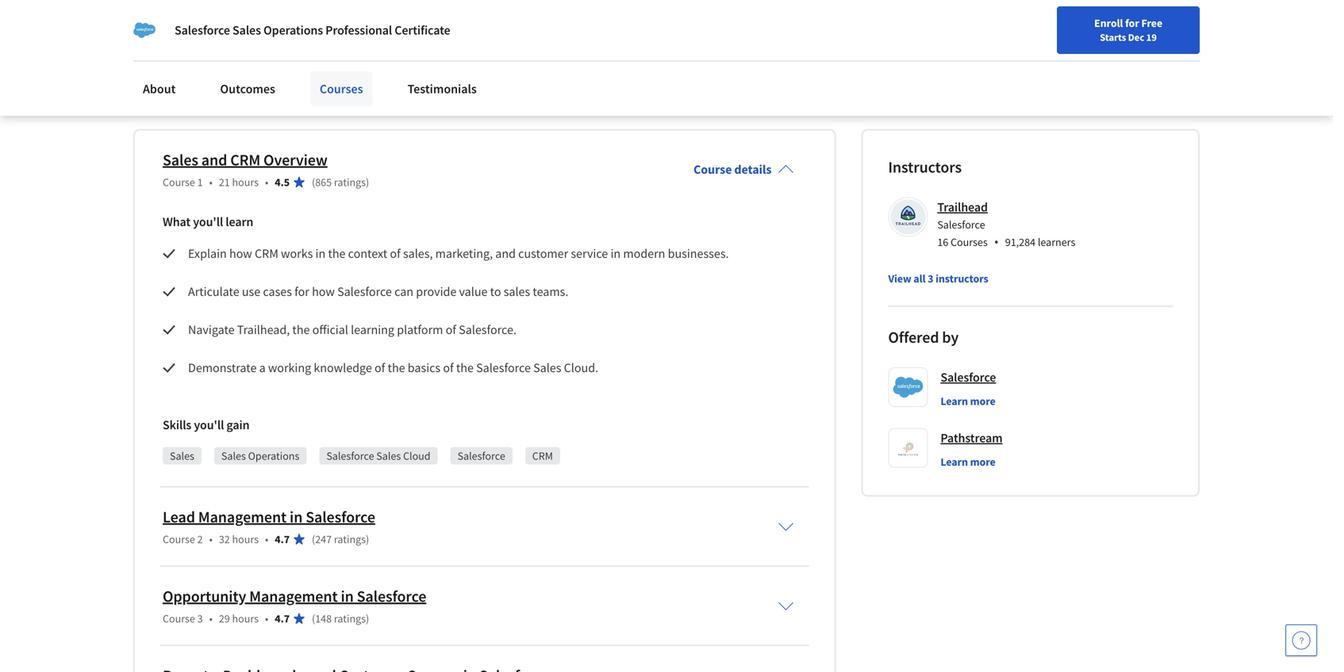 Task type: locate. For each thing, give the bounding box(es) containing it.
operations
[[264, 22, 323, 38], [248, 449, 300, 463]]

1 vertical spatial courses
[[951, 235, 988, 249]]

hours right 29
[[232, 612, 259, 626]]

hours for sales
[[232, 175, 259, 189]]

0 vertical spatial will
[[265, 26, 283, 42]]

0 horizontal spatial sales,
[[403, 246, 433, 262]]

trailhead up that
[[296, 45, 346, 61]]

platform up basics
[[397, 322, 443, 338]]

0 vertical spatial 3
[[928, 271, 934, 286]]

1 4.7 from the top
[[275, 532, 290, 547]]

1 vertical spatial learn
[[941, 455, 969, 469]]

ratings
[[334, 175, 366, 189], [334, 532, 366, 547], [334, 612, 366, 626]]

1 horizontal spatial courses
[[951, 235, 988, 249]]

0 vertical spatial official
[[426, 45, 462, 61]]

0 vertical spatial hours
[[232, 175, 259, 189]]

— down 'than'
[[348, 45, 358, 61]]

( for lead management in salesforce
[[312, 532, 315, 547]]

more inside the salesforce economy will create more than $1 trillion in new revenue and 4.2 million jobs between 2019 and 2024. developed in partnership with trailhead — salesforce's official learning platform — this certificate aims to teach you the foundational skills in salesforce that will prepare you for a variety of entry-level sales roles, including the sales operations specialist position. this certificate is designed for beginners. no previous experience in salesforce, sales, or crm is necessary to be successful. through four courses, you will learn the fundamentals of crm, how to manage leads in salesforce, how to manage opportunities in salesforce, how to use salesforce to ensure customer success, and how to effectively leverage salesforce data through reports and dashboards.
[[321, 26, 349, 42]]

trailhead up 16
[[938, 199, 988, 215]]

0 vertical spatial learning
[[465, 45, 508, 61]]

in down sales operations
[[290, 507, 303, 527]]

0 horizontal spatial —
[[348, 45, 358, 61]]

learn down pathstream
[[941, 455, 969, 469]]

explain
[[188, 246, 227, 262]]

3 hours from the top
[[232, 612, 259, 626]]

) for sales and crm overview
[[366, 175, 369, 189]]

management up 148
[[249, 587, 338, 607]]

247
[[315, 532, 332, 547]]

no
[[512, 83, 528, 99]]

1 vertical spatial (
[[312, 532, 315, 547]]

in left new
[[432, 26, 442, 42]]

hours right 21
[[232, 175, 259, 189]]

learn for salesforce
[[941, 394, 969, 408]]

1 learn more from the top
[[941, 394, 996, 408]]

course left 2
[[163, 532, 195, 547]]

of up beginners.
[[480, 64, 491, 80]]

articulate
[[188, 284, 239, 300]]

( 148 ratings )
[[312, 612, 369, 626]]

0 vertical spatial ratings
[[334, 175, 366, 189]]

fundamentals
[[527, 102, 600, 118]]

the
[[133, 26, 153, 42]]

salesforce down trailhead link
[[938, 217, 986, 232]]

more inside button
[[164, 87, 193, 102]]

hours for opportunity
[[232, 612, 259, 626]]

sales up previous
[[553, 64, 579, 80]]

( down overview on the top of page
[[312, 175, 315, 189]]

for
[[1126, 16, 1140, 30], [415, 64, 430, 80], [437, 83, 452, 99], [295, 284, 310, 300]]

1 ) from the top
[[366, 175, 369, 189]]

1 vertical spatial manage
[[245, 121, 288, 137]]

learning down 'articulate use cases for how salesforce can provide value to sales teams.' at the left of page
[[351, 322, 395, 338]]

lead management in salesforce
[[163, 507, 375, 527]]

in right service
[[611, 246, 621, 262]]

outcomes
[[220, 81, 275, 97]]

1 vertical spatial learning
[[351, 322, 395, 338]]

3 down opportunity
[[197, 612, 203, 626]]

(
[[312, 175, 315, 189], [312, 532, 315, 547], [312, 612, 315, 626]]

success,
[[661, 121, 704, 137]]

designed
[[386, 83, 434, 99]]

customer down crm,
[[608, 121, 658, 137]]

0 horizontal spatial manage
[[245, 121, 288, 137]]

0 vertical spatial trailhead
[[296, 45, 346, 61]]

ratings for opportunity management in salesforce
[[334, 612, 366, 626]]

more for learn more button corresponding to pathstream
[[971, 455, 996, 469]]

necessary
[[171, 102, 223, 118]]

learn down 21
[[226, 214, 253, 230]]

1 vertical spatial management
[[249, 587, 338, 607]]

will down beginners.
[[456, 102, 474, 118]]

enroll for free starts dec 19
[[1095, 16, 1163, 44]]

you'll right "what"
[[193, 214, 223, 230]]

sales up the partnership
[[233, 22, 261, 38]]

you'll left gain
[[194, 417, 224, 433]]

than
[[352, 26, 376, 42]]

1 vertical spatial will
[[328, 64, 346, 80]]

sales, left or
[[712, 83, 742, 99]]

1 horizontal spatial —
[[560, 45, 570, 61]]

million
[[556, 26, 593, 42]]

trailhead inside the salesforce economy will create more than $1 trillion in new revenue and 4.2 million jobs between 2019 and 2024. developed in partnership with trailhead — salesforce's official learning platform — this certificate aims to teach you the foundational skills in salesforce that will prepare you for a variety of entry-level sales roles, including the sales operations specialist position. this certificate is designed for beginners. no previous experience in salesforce, sales, or crm is necessary to be successful. through four courses, you will learn the fundamentals of crm, how to manage leads in salesforce, how to manage opportunities in salesforce, how to use salesforce to ensure customer success, and how to effectively leverage salesforce data through reports and dashboards.
[[296, 45, 346, 61]]

context
[[348, 246, 388, 262]]

customer inside the salesforce economy will create more than $1 trillion in new revenue and 4.2 million jobs between 2019 and 2024. developed in partnership with trailhead — salesforce's official learning platform — this certificate aims to teach you the foundational skills in salesforce that will prepare you for a variety of entry-level sales roles, including the sales operations specialist position. this certificate is designed for beginners. no previous experience in salesforce, sales, or crm is necessary to be successful. through four courses, you will learn the fundamentals of crm, how to manage leads in salesforce, how to manage opportunities in salesforce, how to use salesforce to ensure customer success, and how to effectively leverage salesforce data through reports and dashboards.
[[608, 121, 658, 137]]

for inside enroll for free starts dec 19
[[1126, 16, 1140, 30]]

1 learn more button from the top
[[941, 393, 996, 409]]

sales, up "can"
[[403, 246, 433, 262]]

0 vertical spatial learn
[[477, 102, 504, 118]]

learning down 'revenue'
[[465, 45, 508, 61]]

1 horizontal spatial official
[[426, 45, 462, 61]]

2 vertical spatial ratings
[[334, 612, 366, 626]]

you up designed
[[393, 64, 413, 80]]

2 4.7 from the top
[[275, 612, 290, 626]]

1 horizontal spatial is
[[375, 83, 383, 99]]

salesforce,
[[652, 83, 709, 99], [146, 121, 204, 137], [378, 121, 436, 137]]

0 vertical spatial learn more
[[941, 394, 996, 408]]

use left cases
[[242, 284, 261, 300]]

trailhead inside trailhead salesforce 16 courses • 91,284 learners
[[938, 199, 988, 215]]

0 vertical spatial 4.7
[[275, 532, 290, 547]]

learn more for salesforce
[[941, 394, 996, 408]]

developed
[[133, 45, 190, 61]]

service
[[571, 246, 608, 262]]

partnership
[[205, 45, 267, 61]]

of left "salesforce."
[[446, 322, 456, 338]]

( for opportunity management in salesforce
[[312, 612, 315, 626]]

1 horizontal spatial learn
[[477, 102, 504, 118]]

1 horizontal spatial manage
[[684, 102, 727, 118]]

3 ) from the top
[[366, 612, 369, 626]]

professional
[[326, 22, 392, 38]]

the right basics
[[456, 360, 474, 376]]

1 vertical spatial learn more
[[941, 455, 996, 469]]

0 horizontal spatial 3
[[197, 612, 203, 626]]

certificate
[[395, 22, 451, 38]]

salesforce, up effectively
[[146, 121, 204, 137]]

2 ( from the top
[[312, 532, 315, 547]]

0 vertical spatial courses
[[320, 81, 363, 97]]

3 inside button
[[928, 271, 934, 286]]

is up four
[[375, 83, 383, 99]]

crm inside the salesforce economy will create more than $1 trillion in new revenue and 4.2 million jobs between 2019 and 2024. developed in partnership with trailhead — salesforce's official learning platform — this certificate aims to teach you the foundational skills in salesforce that will prepare you for a variety of entry-level sales roles, including the sales operations specialist position. this certificate is designed for beginners. no previous experience in salesforce, sales, or crm is necessary to be successful. through four courses, you will learn the fundamentals of crm, how to manage leads in salesforce, how to manage opportunities in salesforce, how to use salesforce to ensure customer success, and how to effectively leverage salesforce data through reports and dashboards.
[[133, 102, 157, 118]]

1 learn from the top
[[941, 394, 969, 408]]

sales left "teams."
[[504, 284, 531, 300]]

0 vertical spatial (
[[312, 175, 315, 189]]

1 horizontal spatial trailhead
[[938, 199, 988, 215]]

0 vertical spatial learn
[[941, 394, 969, 408]]

1 vertical spatial is
[[160, 102, 168, 118]]

create
[[286, 26, 319, 42]]

learn more button down salesforce link
[[941, 393, 996, 409]]

certificate up through at top
[[319, 83, 372, 99]]

skills you'll gain
[[163, 417, 250, 433]]

• down lead management in salesforce link
[[265, 532, 269, 547]]

hours right 32
[[232, 532, 259, 547]]

sales operations
[[221, 449, 300, 463]]

learn more button for salesforce
[[941, 393, 996, 409]]

1 vertical spatial )
[[366, 532, 369, 547]]

course 1 • 21 hours •
[[163, 175, 269, 189]]

course
[[694, 162, 732, 177], [163, 175, 195, 189], [163, 532, 195, 547], [163, 612, 195, 626]]

jobs
[[596, 26, 618, 42]]

2 hours from the top
[[232, 532, 259, 547]]

1 horizontal spatial sales,
[[712, 83, 742, 99]]

enroll
[[1095, 16, 1124, 30]]

1 hours from the top
[[232, 175, 259, 189]]

certificate down jobs
[[594, 45, 647, 61]]

courses inside trailhead salesforce 16 courses • 91,284 learners
[[951, 235, 988, 249]]

for up dec
[[1126, 16, 1140, 30]]

courses
[[320, 81, 363, 97], [951, 235, 988, 249]]

1 vertical spatial you'll
[[194, 417, 224, 433]]

reports
[[366, 140, 404, 156]]

this
[[572, 45, 592, 61]]

0 vertical spatial platform
[[511, 45, 557, 61]]

salesforce, up success,
[[652, 83, 709, 99]]

1 ( from the top
[[312, 175, 315, 189]]

course left details
[[694, 162, 732, 177]]

operations up with
[[264, 22, 323, 38]]

0 horizontal spatial learn
[[226, 214, 253, 230]]

2
[[197, 532, 203, 547]]

0 vertical spatial a
[[432, 64, 439, 80]]

platform up level
[[511, 45, 557, 61]]

1 horizontal spatial a
[[432, 64, 439, 80]]

0 horizontal spatial trailhead
[[296, 45, 346, 61]]

1 horizontal spatial will
[[328, 64, 346, 80]]

865
[[315, 175, 332, 189]]

opportunity management in salesforce link
[[163, 587, 427, 607]]

$1
[[379, 26, 392, 42]]

( down lead management in salesforce
[[312, 532, 315, 547]]

hours for lead
[[232, 532, 259, 547]]

skills
[[204, 64, 231, 80]]

manage up success,
[[684, 102, 727, 118]]

1 horizontal spatial platform
[[511, 45, 557, 61]]

None search field
[[226, 10, 607, 42]]

1 vertical spatial ratings
[[334, 532, 366, 547]]

testimonials link
[[398, 71, 486, 106]]

and right reports
[[407, 140, 427, 156]]

sales down 'teach'
[[686, 64, 712, 80]]

0 horizontal spatial customer
[[519, 246, 569, 262]]

course inside the course details dropdown button
[[694, 162, 732, 177]]

2 learn more button from the top
[[941, 454, 996, 470]]

is
[[375, 83, 383, 99], [160, 102, 168, 118]]

1 vertical spatial a
[[259, 360, 266, 376]]

manage down successful.
[[245, 121, 288, 137]]

0 vertical spatial sales,
[[712, 83, 742, 99]]

2 ratings from the top
[[334, 532, 366, 547]]

2 vertical spatial )
[[366, 612, 369, 626]]

1 horizontal spatial customer
[[608, 121, 658, 137]]

to up success,
[[671, 102, 682, 118]]

a
[[432, 64, 439, 80], [259, 360, 266, 376]]

0 horizontal spatial use
[[242, 284, 261, 300]]

4.7 down lead management in salesforce link
[[275, 532, 290, 547]]

course left 1 at the top left of the page
[[163, 175, 195, 189]]

trailhead
[[296, 45, 346, 61], [938, 199, 988, 215]]

starts
[[1101, 31, 1127, 44]]

1 vertical spatial 4.7
[[275, 612, 290, 626]]

ratings for lead management in salesforce
[[334, 532, 366, 547]]

learn down beginners.
[[477, 102, 504, 118]]

management
[[198, 507, 287, 527], [249, 587, 338, 607]]

•
[[209, 175, 213, 189], [265, 175, 269, 189], [995, 233, 999, 250], [209, 532, 213, 547], [265, 532, 269, 547], [209, 612, 213, 626], [265, 612, 269, 626]]

sales left "cloud."
[[534, 360, 562, 376]]

platform
[[511, 45, 557, 61], [397, 322, 443, 338]]

certificate
[[594, 45, 647, 61], [319, 83, 372, 99]]

will up with
[[265, 26, 283, 42]]

0 horizontal spatial platform
[[397, 322, 443, 338]]

view all 3 instructors
[[889, 271, 989, 286]]

of
[[480, 64, 491, 80], [603, 102, 614, 118], [390, 246, 401, 262], [446, 322, 456, 338], [375, 360, 385, 376], [443, 360, 454, 376]]

0 vertical spatial customer
[[608, 121, 658, 137]]

courses up through at top
[[320, 81, 363, 97]]

2 horizontal spatial will
[[456, 102, 474, 118]]

1 horizontal spatial learning
[[465, 45, 508, 61]]

2 vertical spatial will
[[456, 102, 474, 118]]

0 horizontal spatial you
[[393, 64, 413, 80]]

navigate
[[188, 322, 235, 338]]

how up dashboards.
[[439, 121, 462, 137]]

trailhead image
[[891, 200, 926, 235]]

testimonials
[[408, 81, 477, 97]]

0 horizontal spatial certificate
[[319, 83, 372, 99]]

1 horizontal spatial 3
[[928, 271, 934, 286]]

)
[[366, 175, 369, 189], [366, 532, 369, 547], [366, 612, 369, 626]]

2 learn more from the top
[[941, 455, 996, 469]]

2 vertical spatial (
[[312, 612, 315, 626]]

• down opportunity management in salesforce
[[265, 612, 269, 626]]

use inside the salesforce economy will create more than $1 trillion in new revenue and 4.2 million jobs between 2019 and 2024. developed in partnership with trailhead — salesforce's official learning platform — this certificate aims to teach you the foundational skills in salesforce that will prepare you for a variety of entry-level sales roles, including the sales operations specialist position. this certificate is designed for beginners. no previous experience in salesforce, sales, or crm is necessary to be successful. through four courses, you will learn the fundamentals of crm, how to manage leads in salesforce, how to manage opportunities in salesforce, how to use salesforce to ensure customer success, and how to effectively leverage salesforce data through reports and dashboards.
[[478, 121, 496, 137]]

instructors
[[889, 157, 962, 177]]

1 vertical spatial learn more button
[[941, 454, 996, 470]]

and
[[515, 26, 535, 42], [697, 26, 718, 42], [707, 121, 727, 137], [407, 140, 427, 156], [202, 150, 227, 170], [496, 246, 516, 262]]

what
[[163, 214, 191, 230]]

1 vertical spatial use
[[242, 284, 261, 300]]

1 vertical spatial platform
[[397, 322, 443, 338]]

of down experience
[[603, 102, 614, 118]]

salesforce up developed
[[156, 26, 211, 42]]

0 vertical spatial management
[[198, 507, 287, 527]]

1 ratings from the top
[[334, 175, 366, 189]]

course for opportunity management in salesforce
[[163, 612, 195, 626]]

1 vertical spatial hours
[[232, 532, 259, 547]]

management for opportunity
[[249, 587, 338, 607]]

read
[[133, 87, 161, 102]]

1 horizontal spatial use
[[478, 121, 496, 137]]

3 ratings from the top
[[334, 612, 366, 626]]

1 vertical spatial trailhead
[[938, 199, 988, 215]]

2 horizontal spatial you
[[723, 45, 743, 61]]

aims
[[650, 45, 675, 61]]

operations
[[133, 83, 191, 99]]

opportunities
[[291, 121, 363, 137]]

ratings right the 247
[[334, 532, 366, 547]]

and right success,
[[707, 121, 727, 137]]

91,284
[[1006, 235, 1036, 249]]

1 horizontal spatial you
[[433, 102, 453, 118]]

skills
[[163, 417, 192, 433]]

0 horizontal spatial is
[[160, 102, 168, 118]]

) right the 247
[[366, 532, 369, 547]]

) down reports
[[366, 175, 369, 189]]

learning
[[465, 45, 508, 61], [351, 322, 395, 338]]

29
[[219, 612, 230, 626]]

1 vertical spatial sales,
[[403, 246, 433, 262]]

4.7 down opportunity management in salesforce link
[[275, 612, 290, 626]]

1 horizontal spatial certificate
[[594, 45, 647, 61]]

platform inside the salesforce economy will create more than $1 trillion in new revenue and 4.2 million jobs between 2019 and 2024. developed in partnership with trailhead — salesforce's official learning platform — this certificate aims to teach you the foundational skills in salesforce that will prepare you for a variety of entry-level sales roles, including the sales operations specialist position. this certificate is designed for beginners. no previous experience in salesforce, sales, or crm is necessary to be successful. through four courses, you will learn the fundamentals of crm, how to manage leads in salesforce, how to manage opportunities in salesforce, how to use salesforce to ensure customer success, and how to effectively leverage salesforce data through reports and dashboards.
[[511, 45, 557, 61]]

ratings right 865
[[334, 175, 366, 189]]

0 vertical spatial )
[[366, 175, 369, 189]]

to down leads at the right of page
[[755, 121, 766, 137]]

a left working
[[259, 360, 266, 376]]

0 horizontal spatial will
[[265, 26, 283, 42]]

3 ( from the top
[[312, 612, 315, 626]]

0 vertical spatial is
[[375, 83, 383, 99]]

and up 'teach'
[[697, 26, 718, 42]]

( 247 ratings )
[[312, 532, 369, 547]]

a up 'testimonials'
[[432, 64, 439, 80]]

salesforce link
[[941, 368, 997, 387]]

0 vertical spatial use
[[478, 121, 496, 137]]

course for lead management in salesforce
[[163, 532, 195, 547]]

1 vertical spatial customer
[[519, 246, 569, 262]]

) right 148
[[366, 612, 369, 626]]

2019
[[669, 26, 695, 42]]

course for sales and crm overview
[[163, 175, 195, 189]]

opportunity management in salesforce
[[163, 587, 427, 607]]

learn more down salesforce link
[[941, 394, 996, 408]]

0 vertical spatial you'll
[[193, 214, 223, 230]]

1 vertical spatial official
[[313, 322, 348, 338]]

official up "knowledge" at left bottom
[[313, 322, 348, 338]]

course down opportunity
[[163, 612, 195, 626]]

• left 91,284
[[995, 233, 999, 250]]

learn
[[941, 394, 969, 408], [941, 455, 969, 469]]

management up 32
[[198, 507, 287, 527]]

2 ) from the top
[[366, 532, 369, 547]]

2 learn from the top
[[941, 455, 969, 469]]

provide
[[416, 284, 457, 300]]

0 vertical spatial learn more button
[[941, 393, 996, 409]]

sales down skills
[[170, 449, 194, 463]]

2 vertical spatial hours
[[232, 612, 259, 626]]

beginners.
[[454, 83, 510, 99]]

2 vertical spatial you
[[433, 102, 453, 118]]



Task type: vqa. For each thing, say whether or not it's contained in the screenshot.
CLOSE icon
no



Task type: describe. For each thing, give the bounding box(es) containing it.
0 vertical spatial operations
[[264, 22, 323, 38]]

management for lead
[[198, 507, 287, 527]]

dec
[[1129, 31, 1145, 44]]

in down four
[[366, 121, 376, 137]]

2 horizontal spatial salesforce,
[[652, 83, 709, 99]]

sales down gain
[[221, 449, 246, 463]]

in up ( 148 ratings )
[[341, 587, 354, 607]]

salesforce sales cloud
[[327, 449, 431, 463]]

details
[[735, 162, 772, 177]]

salesforce down "salesforce."
[[476, 360, 531, 376]]

0 horizontal spatial salesforce,
[[146, 121, 204, 137]]

in up effectively
[[133, 121, 143, 137]]

the right trailhead,
[[293, 322, 310, 338]]

view all 3 instructors button
[[889, 271, 989, 287]]

learn inside the salesforce economy will create more than $1 trillion in new revenue and 4.2 million jobs between 2019 and 2024. developed in partnership with trailhead — salesforce's official learning platform — this certificate aims to teach you the foundational skills in salesforce that will prepare you for a variety of entry-level sales roles, including the sales operations specialist position. this certificate is designed for beginners. no previous experience in salesforce, sales, or crm is necessary to be successful. through four courses, you will learn the fundamentals of crm, how to manage leads in salesforce, how to manage opportunities in salesforce, how to use salesforce to ensure customer success, and how to effectively leverage salesforce data through reports and dashboards.
[[477, 102, 504, 118]]

opportunity
[[163, 587, 246, 607]]

specialist
[[193, 83, 243, 99]]

learn for pathstream
[[941, 455, 969, 469]]

how down leads at the right of page
[[729, 121, 752, 137]]

salesforce right cloud
[[458, 449, 506, 463]]

learn more for pathstream
[[941, 455, 996, 469]]

salesforce up 4.5
[[238, 140, 292, 156]]

for down variety
[[437, 83, 452, 99]]

entry-
[[493, 64, 525, 80]]

( 865 ratings )
[[312, 175, 369, 189]]

4.2
[[538, 26, 554, 42]]

gain
[[227, 417, 250, 433]]

salesforce down no
[[499, 121, 553, 137]]

for right cases
[[295, 284, 310, 300]]

data
[[295, 140, 318, 156]]

foundational
[[133, 64, 202, 80]]

new
[[445, 26, 467, 42]]

and up course 1 • 21 hours •
[[202, 150, 227, 170]]

) for lead management in salesforce
[[366, 532, 369, 547]]

working
[[268, 360, 311, 376]]

0 horizontal spatial learning
[[351, 322, 395, 338]]

level
[[525, 64, 550, 80]]

19
[[1147, 31, 1157, 44]]

demonstrate
[[188, 360, 257, 376]]

salesforce.
[[459, 322, 517, 338]]

2024.
[[720, 26, 749, 42]]

for up designed
[[415, 64, 430, 80]]

the down no
[[507, 102, 524, 118]]

help center image
[[1293, 631, 1312, 650]]

of right basics
[[443, 360, 454, 376]]

businesses.
[[668, 246, 729, 262]]

show notifications image
[[1119, 20, 1139, 39]]

to right value
[[490, 284, 501, 300]]

sales left cloud
[[377, 449, 401, 463]]

a inside the salesforce economy will create more than $1 trillion in new revenue and 4.2 million jobs between 2019 and 2024. developed in partnership with trailhead — salesforce's official learning platform — this certificate aims to teach you the foundational skills in salesforce that will prepare you for a variety of entry-level sales roles, including the sales operations specialist position. this certificate is designed for beginners. no previous experience in salesforce, sales, or crm is necessary to be successful. through four courses, you will learn the fundamentals of crm, how to manage leads in salesforce, how to manage opportunities in salesforce, how to use salesforce to ensure customer success, and how to effectively leverage salesforce data through reports and dashboards.
[[432, 64, 439, 80]]

salesforce down context
[[337, 284, 392, 300]]

1 vertical spatial certificate
[[319, 83, 372, 99]]

to up dashboards.
[[464, 121, 475, 137]]

more for learn more button for salesforce
[[971, 394, 996, 408]]

the down aims
[[666, 64, 683, 80]]

salesforce left cloud
[[327, 449, 374, 463]]

more for read more button
[[164, 87, 193, 102]]

in down the partnership
[[233, 64, 244, 80]]

salesforce's
[[361, 45, 424, 61]]

4.5
[[275, 175, 290, 189]]

1 vertical spatial 3
[[197, 612, 203, 626]]

4.7 for lead
[[275, 532, 290, 547]]

0 horizontal spatial a
[[259, 360, 266, 376]]

sales up 1 at the top left of the page
[[163, 150, 198, 170]]

1 — from the left
[[348, 45, 358, 61]]

4.7 for opportunity
[[275, 612, 290, 626]]

1 vertical spatial you
[[393, 64, 413, 80]]

how up leverage on the top of page
[[206, 121, 229, 137]]

in up the foundational
[[193, 45, 203, 61]]

can
[[395, 284, 414, 300]]

how right explain
[[229, 246, 252, 262]]

( for sales and crm overview
[[312, 175, 315, 189]]

ratings for sales and crm overview
[[334, 175, 366, 189]]

to down be
[[232, 121, 243, 137]]

the left basics
[[388, 360, 405, 376]]

salesforce up the partnership
[[175, 22, 230, 38]]

teach
[[691, 45, 721, 61]]

revenue
[[470, 26, 512, 42]]

to down fundamentals
[[556, 121, 567, 137]]

in right works
[[316, 246, 326, 262]]

free
[[1142, 16, 1163, 30]]

outcomes link
[[211, 71, 285, 106]]

what you'll learn
[[163, 214, 253, 230]]

learning inside the salesforce economy will create more than $1 trillion in new revenue and 4.2 million jobs between 2019 and 2024. developed in partnership with trailhead — salesforce's official learning platform — this certificate aims to teach you the foundational skills in salesforce that will prepare you for a variety of entry-level sales roles, including the sales operations specialist position. this certificate is designed for beginners. no previous experience in salesforce, sales, or crm is necessary to be successful. through four courses, you will learn the fundamentals of crm, how to manage leads in salesforce, how to manage opportunities in salesforce, how to use salesforce to ensure customer success, and how to effectively leverage salesforce data through reports and dashboards.
[[465, 45, 508, 61]]

2 horizontal spatial sales
[[686, 64, 712, 80]]

1 vertical spatial learn
[[226, 214, 253, 230]]

salesforce down "by"
[[941, 370, 997, 385]]

marketing,
[[436, 246, 493, 262]]

) for opportunity management in salesforce
[[366, 612, 369, 626]]

be
[[239, 102, 253, 118]]

the left context
[[328, 246, 346, 262]]

• right 2
[[209, 532, 213, 547]]

salesforce sales operations professional certificate
[[175, 22, 451, 38]]

the salesforce economy will create more than $1 trillion in new revenue and 4.2 million jobs between 2019 and 2024. developed in partnership with trailhead — salesforce's official learning platform — this certificate aims to teach you the foundational skills in salesforce that will prepare you for a variety of entry-level sales roles, including the sales operations specialist position. this certificate is designed for beginners. no previous experience in salesforce, sales, or crm is necessary to be successful. through four courses, you will learn the fundamentals of crm, how to manage leads in salesforce, how to manage opportunities in salesforce, how to use salesforce to ensure customer success, and how to effectively leverage salesforce data through reports and dashboards.
[[133, 26, 768, 156]]

trillion
[[394, 26, 429, 42]]

sales and crm overview
[[163, 150, 328, 170]]

english button
[[1001, 0, 1096, 52]]

roles,
[[582, 64, 611, 80]]

how right crm,
[[646, 102, 668, 118]]

learn more button for pathstream
[[941, 454, 996, 470]]

experience
[[579, 83, 636, 99]]

148
[[315, 612, 332, 626]]

lead
[[163, 507, 195, 527]]

successful.
[[255, 102, 313, 118]]

between
[[621, 26, 667, 42]]

english
[[1029, 18, 1068, 34]]

the down 2024. on the top right of page
[[745, 45, 763, 61]]

or
[[744, 83, 755, 99]]

offered by
[[889, 327, 959, 347]]

economy
[[213, 26, 262, 42]]

knowledge
[[314, 360, 372, 376]]

salesforce image
[[133, 19, 156, 41]]

• left 4.5
[[265, 175, 269, 189]]

prepare
[[349, 64, 390, 80]]

teams.
[[533, 284, 569, 300]]

cloud.
[[564, 360, 599, 376]]

how right cases
[[312, 284, 335, 300]]

of right "knowledge" at left bottom
[[375, 360, 385, 376]]

through
[[315, 102, 360, 118]]

1 vertical spatial operations
[[248, 449, 300, 463]]

to down 2019
[[678, 45, 689, 61]]

salesforce up position.
[[246, 64, 301, 80]]

lead management in salesforce link
[[163, 507, 375, 527]]

pathstream
[[941, 430, 1003, 446]]

salesforce inside trailhead salesforce 16 courses • 91,284 learners
[[938, 217, 986, 232]]

pathstream link
[[941, 428, 1003, 448]]

• right 1 at the top left of the page
[[209, 175, 213, 189]]

0 horizontal spatial official
[[313, 322, 348, 338]]

crm,
[[616, 102, 643, 118]]

variety
[[441, 64, 477, 80]]

previous
[[530, 83, 576, 99]]

0 vertical spatial you
[[723, 45, 743, 61]]

1 horizontal spatial salesforce,
[[378, 121, 436, 137]]

by
[[943, 327, 959, 347]]

trailhead salesforce 16 courses • 91,284 learners
[[938, 199, 1076, 250]]

21
[[219, 175, 230, 189]]

and right marketing,
[[496, 246, 516, 262]]

cases
[[263, 284, 292, 300]]

32
[[219, 532, 230, 547]]

all
[[914, 271, 926, 286]]

view
[[889, 271, 912, 286]]

you'll for learn
[[193, 214, 223, 230]]

of right context
[[390, 246, 401, 262]]

demonstrate a working knowledge of the basics of the salesforce sales cloud.
[[188, 360, 599, 376]]

0 vertical spatial certificate
[[594, 45, 647, 61]]

and left 4.2
[[515, 26, 535, 42]]

modern
[[624, 246, 666, 262]]

course details button
[[681, 139, 807, 200]]

salesforce up ( 148 ratings )
[[357, 587, 427, 607]]

sales, inside the salesforce economy will create more than $1 trillion in new revenue and 4.2 million jobs between 2019 and 2024. developed in partnership with trailhead — salesforce's official learning platform — this certificate aims to teach you the foundational skills in salesforce that will prepare you for a variety of entry-level sales roles, including the sales operations specialist position. this certificate is designed for beginners. no previous experience in salesforce, sales, or crm is necessary to be successful. through four courses, you will learn the fundamentals of crm, how to manage leads in salesforce, how to manage opportunities in salesforce, how to use salesforce to ensure customer success, and how to effectively leverage salesforce data through reports and dashboards.
[[712, 83, 742, 99]]

official inside the salesforce economy will create more than $1 trillion in new revenue and 4.2 million jobs between 2019 and 2024. developed in partnership with trailhead — salesforce's official learning platform — this certificate aims to teach you the foundational skills in salesforce that will prepare you for a variety of entry-level sales roles, including the sales operations specialist position. this certificate is designed for beginners. no previous experience in salesforce, sales, or crm is necessary to be successful. through four courses, you will learn the fundamentals of crm, how to manage leads in salesforce, how to manage opportunities in salesforce, how to use salesforce to ensure customer success, and how to effectively leverage salesforce data through reports and dashboards.
[[426, 45, 462, 61]]

2 — from the left
[[560, 45, 570, 61]]

salesforce up "( 247 ratings )"
[[306, 507, 375, 527]]

0 horizontal spatial sales
[[504, 284, 531, 300]]

course details
[[694, 162, 772, 177]]

you'll for gain
[[194, 417, 224, 433]]

• left 29
[[209, 612, 213, 626]]

value
[[459, 284, 488, 300]]

cloud
[[403, 449, 431, 463]]

trailhead link
[[938, 199, 988, 215]]

read more button
[[133, 86, 193, 103]]

to left be
[[226, 102, 237, 118]]

works
[[281, 246, 313, 262]]

1 horizontal spatial sales
[[553, 64, 579, 80]]

• inside trailhead salesforce 16 courses • 91,284 learners
[[995, 233, 999, 250]]

in down the including
[[639, 83, 649, 99]]

courses link
[[310, 71, 373, 106]]



